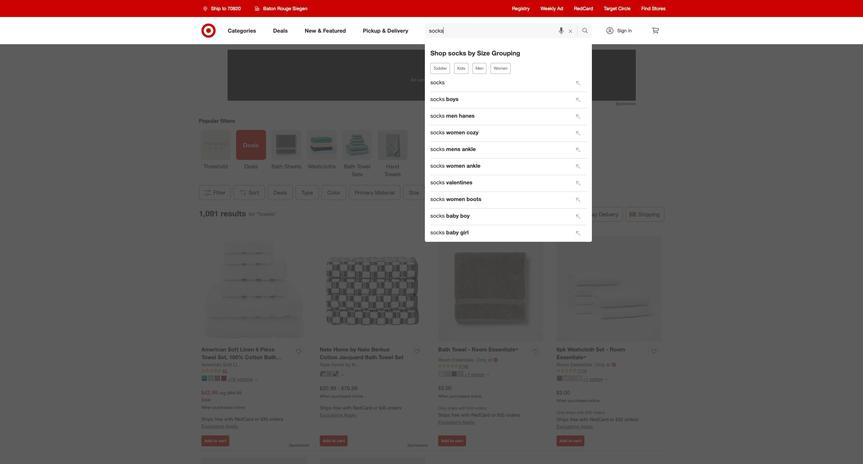 Task type: locate. For each thing, give the bounding box(es) containing it.
everyday bath towel - room essentials™ image
[[201, 458, 307, 464], [201, 458, 307, 464]]

6pk washcloth set - room essentials™ image
[[557, 237, 662, 342], [557, 237, 662, 342]]

bath towel - room essentials™ image
[[438, 237, 544, 342], [438, 237, 544, 342]]

american soft linen 6 piece towel set, 100% cotton bath towels for bathroom image
[[201, 237, 307, 342], [201, 237, 307, 342]]

8pc 12"x12" kids' washcloth set boho - pillowfort™ image
[[320, 458, 425, 464], [320, 458, 425, 464]]

What can we help you find? suggestions appear below search field
[[425, 23, 584, 38]]

nate home by nate berkus cotton jacquard bath towel set image
[[320, 237, 425, 342], [320, 237, 425, 342]]

advertisement element
[[228, 50, 636, 101]]



Task type: vqa. For each thing, say whether or not it's contained in the screenshot.
8pc 12"x12" kids' washcloth set boho - pillowfort™ "image"
yes



